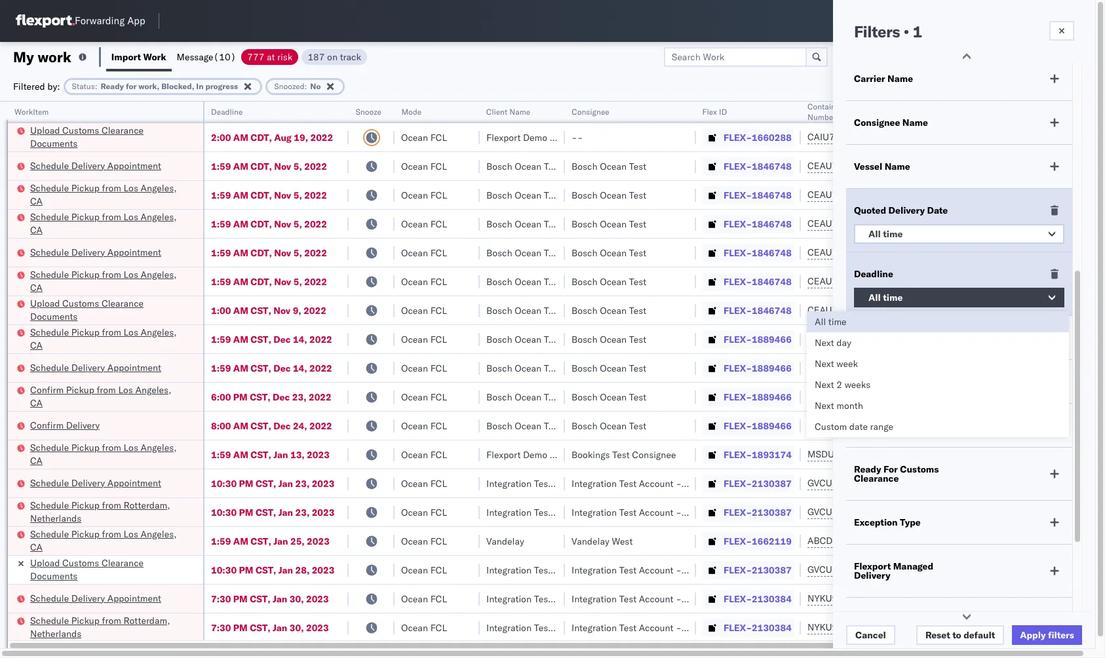Task type: locate. For each thing, give the bounding box(es) containing it.
custom date range
[[815, 421, 894, 433]]

1 vertical spatial type
[[901, 517, 921, 529]]

confirm inside confirm pickup from los angeles, ca
[[30, 384, 64, 396]]

upload customs clearance documents for 2:00 am cdt, aug 19, 2022
[[30, 124, 144, 149]]

ceau7522281, for sixth schedule pickup from los angeles, ca "link" from the bottom
[[808, 189, 875, 201]]

flex-1889466 button
[[703, 330, 795, 349], [703, 330, 795, 349], [703, 359, 795, 377], [703, 359, 795, 377], [703, 388, 795, 406], [703, 388, 795, 406], [703, 417, 795, 435], [703, 417, 795, 435]]

name up ymluw236679313
[[903, 117, 929, 129]]

1 upload customs clearance documents button from the top
[[30, 124, 186, 151]]

5 ca from the top
[[30, 397, 43, 409]]

type right exception
[[901, 517, 921, 529]]

0 horizontal spatial date
[[887, 332, 908, 344]]

1 resize handle column header from the left
[[188, 102, 203, 659]]

23, up 25,
[[296, 507, 310, 519]]

flexport. image
[[16, 14, 75, 28]]

apply filters button
[[1013, 626, 1083, 645]]

2 vertical spatial time
[[829, 316, 847, 328]]

4 hlxu8034992 from the top
[[947, 247, 1012, 258]]

customs inside ready for customs clearance
[[901, 464, 939, 476]]

progress
[[206, 81, 238, 91]]

1:59 am cdt, nov 5, 2022
[[211, 160, 327, 172], [211, 189, 327, 201], [211, 218, 327, 230], [211, 247, 327, 259], [211, 276, 327, 288]]

0 vertical spatial maeu9408431
[[893, 478, 960, 490]]

3 ceau7522281, hlxu6269489, hlxu8034992 from the top
[[808, 218, 1012, 230]]

vessel name
[[855, 161, 911, 173]]

ceau7522281, for 5th schedule pickup from los angeles, ca "link" from the bottom of the page
[[808, 218, 875, 230]]

1 vertical spatial import
[[894, 614, 923, 626]]

import
[[111, 51, 141, 63], [894, 614, 923, 626]]

1 vertical spatial netherlands
[[30, 628, 82, 640]]

1 vertical spatial ready
[[855, 464, 882, 476]]

all time down "quoted delivery date"
[[869, 228, 903, 240]]

1 vertical spatial flex-2130384
[[724, 622, 792, 634]]

deadline inside button
[[211, 107, 243, 117]]

lhuu7894563, for confirm pickup from los angeles, ca
[[808, 391, 876, 403]]

1 flex-1889466 from the top
[[724, 334, 792, 345]]

2 : from the left
[[305, 81, 307, 91]]

0 vertical spatial 2130387
[[752, 478, 792, 490]]

pickup for 4th schedule pickup from los angeles, ca "link"
[[71, 326, 100, 338]]

account
[[639, 478, 674, 490], [639, 507, 674, 519], [639, 564, 674, 576], [639, 593, 674, 605], [639, 622, 674, 634]]

gaurav jawl for upload customs clearance documents
[[1057, 132, 1106, 143]]

hlxu8034992 for 4th schedule pickup from los angeles, ca "link" from the bottom
[[947, 275, 1012, 287]]

3 schedule delivery appointment from the top
[[30, 362, 161, 374]]

time down "quoted delivery date"
[[884, 228, 903, 240]]

10:30 pm cst, jan 23, 2023 for schedule pickup from rotterdam, netherlands
[[211, 507, 335, 519]]

flexport demo consignee for bookings
[[487, 449, 594, 461]]

vandelay
[[487, 536, 525, 547], [572, 536, 610, 547]]

pickup inside confirm pickup from los angeles, ca
[[66, 384, 94, 396]]

2130387 down 1893174
[[752, 478, 792, 490]]

demo left bookings
[[523, 449, 548, 461]]

angeles, inside confirm pickup from los angeles, ca
[[135, 384, 172, 396]]

1846748 for schedule delivery appointment link associated with 1:59 am cdt, nov 5, 2022
[[752, 247, 792, 259]]

5, for fifth schedule pickup from los angeles, ca button from the bottom of the page
[[294, 218, 302, 230]]

ceau7522281, hlxu6269489, hlxu8034992 for schedule delivery appointment link associated with 1:59 am cdt, nov 5, 2022
[[808, 247, 1012, 258]]

next down 'next day'
[[815, 358, 835, 370]]

2130387 down 1662119
[[752, 564, 792, 576]]

2 vertical spatial flex-2130387
[[724, 564, 792, 576]]

time for 1st all time button from the bottom of the page
[[884, 292, 903, 304]]

1 schedule pickup from rotterdam, netherlands from the top
[[30, 499, 170, 524]]

0 vertical spatial flexport demo consignee
[[487, 132, 594, 143]]

confirm delivery link
[[30, 419, 100, 432]]

time up 'next day'
[[829, 316, 847, 328]]

schedule pickup from los angeles, ca link
[[30, 181, 186, 208], [30, 210, 186, 236], [30, 268, 186, 294], [30, 326, 186, 352], [30, 441, 186, 467], [30, 528, 186, 554]]

flex-1846748 for schedule delivery appointment link associated with 1:59 am cdt, nov 5, 2022
[[724, 247, 792, 259]]

1 vertical spatial omkar sava
[[1057, 391, 1106, 403]]

10:30 down 1:59 am cst, jan 13, 2023
[[211, 478, 237, 490]]

next for next month
[[815, 400, 835, 412]]

0 horizontal spatial --
[[572, 132, 583, 143]]

2 hlxu8034992 from the top
[[947, 189, 1012, 201]]

1 vertical spatial documents
[[30, 311, 78, 322]]

10:30 for schedule pickup from rotterdam, netherlands
[[211, 507, 237, 519]]

10:30 pm cst, jan 23, 2023
[[211, 478, 335, 490], [211, 507, 335, 519]]

all up 'next day'
[[815, 316, 827, 328]]

0 vertical spatial all time button
[[855, 224, 1065, 244]]

all time for 1st all time button
[[869, 228, 903, 240]]

documents for 2:00
[[30, 137, 78, 149]]

1 gvcu5265864 from the top
[[808, 478, 873, 489]]

0 vertical spatial 30,
[[290, 593, 304, 605]]

fcl
[[431, 132, 447, 143], [431, 160, 447, 172], [431, 189, 447, 201], [431, 218, 447, 230], [431, 247, 447, 259], [431, 276, 447, 288], [431, 305, 447, 316], [431, 334, 447, 345], [431, 362, 447, 374], [431, 391, 447, 403], [431, 420, 447, 432], [431, 449, 447, 461], [431, 478, 447, 490], [431, 507, 447, 519], [431, 536, 447, 547], [431, 564, 447, 576], [431, 593, 447, 605], [431, 622, 447, 634]]

0 vertical spatial 7:30
[[211, 593, 231, 605]]

ceau7522281, for 4th schedule pickup from los angeles, ca "link" from the bottom
[[808, 275, 875, 287]]

flex-1846748 for sixth schedule pickup from los angeles, ca "link" from the bottom
[[724, 189, 792, 201]]

flex-1889466 for schedule pickup from los angeles, ca
[[724, 334, 792, 345]]

9 fcl from the top
[[431, 362, 447, 374]]

gvcu5265864 for schedule pickup from rotterdam, netherlands
[[808, 506, 873, 518]]

2 ca from the top
[[30, 224, 43, 236]]

14, up 6:00 pm cst, dec 23, 2022
[[293, 362, 307, 374]]

work inside button
[[143, 51, 166, 63]]

23,
[[292, 391, 307, 403], [296, 478, 310, 490], [296, 507, 310, 519]]

2 next from the top
[[815, 358, 835, 370]]

schedule delivery appointment button for 1:59 am cst, dec 14, 2022
[[30, 361, 161, 376]]

vandelay for vandelay west
[[572, 536, 610, 547]]

dec up 8:00 am cst, dec 24, 2022 at left bottom
[[273, 391, 290, 403]]

1 vertical spatial omkar
[[1057, 391, 1085, 403]]

1 upload customs clearance documents link from the top
[[30, 124, 186, 150]]

5 ceau7522281, hlxu6269489, hlxu8034992 from the top
[[808, 275, 1012, 287]]

6:00 pm cst, dec 23, 2022
[[211, 391, 332, 403]]

0 horizontal spatial vandelay
[[487, 536, 525, 547]]

from for 2nd schedule pickup from los angeles, ca "link" from the bottom
[[102, 442, 121, 454]]

import up for
[[111, 51, 141, 63]]

all down quoted
[[869, 228, 881, 240]]

0 vertical spatial schedule pickup from rotterdam, netherlands button
[[30, 499, 186, 526]]

ch
[[1098, 478, 1106, 490]]

4 next from the top
[[815, 400, 835, 412]]

import inside button
[[111, 51, 141, 63]]

10:30 up 1:59 am cst, jan 25, 2023
[[211, 507, 237, 519]]

10:30 pm cst, jan 23, 2023 up 1:59 am cst, jan 25, 2023
[[211, 507, 335, 519]]

angeles, for 4th schedule pickup from los angeles, ca "link"
[[141, 326, 177, 338]]

test
[[544, 160, 562, 172], [630, 160, 647, 172], [544, 189, 562, 201], [630, 189, 647, 201], [544, 218, 562, 230], [630, 218, 647, 230], [544, 247, 562, 259], [630, 247, 647, 259], [544, 276, 562, 288], [630, 276, 647, 288], [544, 305, 562, 316], [630, 305, 647, 316], [544, 334, 562, 345], [630, 334, 647, 345], [544, 362, 562, 374], [630, 362, 647, 374], [544, 391, 562, 403], [630, 391, 647, 403], [544, 420, 562, 432], [630, 420, 647, 432], [613, 449, 630, 461], [620, 478, 637, 490], [620, 507, 637, 519], [620, 564, 637, 576], [620, 593, 637, 605], [620, 622, 637, 634]]

list box containing all time
[[807, 312, 1070, 438]]

deadline down quoted
[[855, 268, 894, 280]]

28,
[[296, 564, 310, 576]]

1 vertical spatial upload customs clearance documents button
[[30, 297, 186, 324]]

4 hlxu6269489, from the top
[[878, 247, 945, 258]]

all time inside list box
[[815, 316, 847, 328]]

2 10:30 from the top
[[211, 507, 237, 519]]

consignee
[[572, 107, 610, 117], [855, 117, 901, 129], [550, 132, 594, 143], [550, 449, 594, 461], [633, 449, 677, 461]]

0 vertical spatial operator
[[1057, 107, 1089, 117]]

fcl for upload customs clearance documents link associated with 1:00 am cst, nov 9, 2022
[[431, 305, 447, 316]]

hlxu6269489, for schedule delivery appointment link associated with 1:59 am cdt, nov 5, 2022
[[878, 247, 945, 258]]

apply
[[1021, 630, 1046, 641]]

Search Shipments (/) text field
[[855, 11, 981, 31]]

delivery inside flexport managed delivery
[[855, 570, 891, 582]]

2 vertical spatial upload customs clearance documents link
[[30, 557, 186, 583]]

2 abcdefg78456546 from the top
[[893, 420, 982, 432]]

integration test account - karl lagerfeld
[[572, 478, 743, 490], [572, 507, 743, 519], [572, 564, 743, 576], [572, 593, 743, 605], [572, 622, 743, 634]]

los
[[124, 182, 138, 194], [124, 211, 138, 223], [124, 269, 138, 280], [124, 326, 138, 338], [118, 384, 133, 396], [124, 442, 138, 454], [124, 528, 138, 540]]

gaurav for schedule pickup from los angeles, ca
[[1057, 189, 1087, 201]]

1 ceau7522281, from the top
[[808, 160, 875, 172]]

2 hlxu6269489, from the top
[[878, 189, 945, 201]]

quoted
[[855, 205, 887, 216]]

23, down 13,
[[296, 478, 310, 490]]

flex-2130387 up flex-1662119 at bottom
[[724, 507, 792, 519]]

0 horizontal spatial deadline
[[211, 107, 243, 117]]

: up "workitem" button
[[95, 81, 97, 91]]

1 vertical spatial abcdefg78456546
[[893, 420, 982, 432]]

numbers inside container numbers
[[808, 112, 841, 122]]

2 vertical spatial upload customs clearance documents
[[30, 557, 144, 582]]

2 vertical spatial 23,
[[296, 507, 310, 519]]

los inside confirm pickup from los angeles, ca
[[118, 384, 133, 396]]

0 vertical spatial 10:30 pm cst, jan 23, 2023
[[211, 478, 335, 490]]

0 vertical spatial all time
[[869, 228, 903, 240]]

1 vertical spatial 1:59 am cst, dec 14, 2022
[[211, 362, 332, 374]]

customs inside flexport import customs
[[855, 623, 893, 635]]

name
[[888, 73, 914, 85], [510, 107, 531, 117], [903, 117, 929, 129], [885, 161, 911, 173]]

jaehyung ch
[[1057, 478, 1106, 490]]

2 14, from the top
[[293, 362, 307, 374]]

1 appointment from the top
[[107, 160, 161, 172]]

appointment
[[107, 160, 161, 172], [107, 246, 161, 258], [107, 362, 161, 374], [107, 477, 161, 489], [107, 593, 161, 604]]

omkar sava for lhuu7894563, uetu5238478
[[1057, 391, 1106, 403]]

ca for confirm pickup from los angeles, ca link
[[30, 397, 43, 409]]

confirm delivery
[[30, 419, 100, 431]]

2 vertical spatial 2130387
[[752, 564, 792, 576]]

fcl for upload customs clearance documents link for 2:00 am cdt, aug 19, 2022
[[431, 132, 447, 143]]

10:30 down 1:59 am cst, jan 25, 2023
[[211, 564, 237, 576]]

-- down 'consignee' button
[[572, 132, 583, 143]]

-- down exception type
[[893, 536, 905, 547]]

4 schedule from the top
[[30, 246, 69, 258]]

am
[[233, 132, 249, 143], [233, 160, 249, 172], [233, 189, 249, 201], [233, 218, 249, 230], [233, 247, 249, 259], [233, 276, 249, 288], [233, 305, 249, 316], [233, 334, 249, 345], [233, 362, 249, 374], [233, 420, 249, 432], [233, 449, 249, 461], [233, 536, 249, 547]]

1:59 am cdt, nov 5, 2022 for 6th schedule pickup from los angeles, ca button from the bottom of the page
[[211, 189, 327, 201]]

2 gvcu5265864 from the top
[[808, 506, 873, 518]]

all up arrival
[[869, 292, 881, 304]]

0 vertical spatial work
[[143, 51, 166, 63]]

abcd1234560
[[808, 535, 873, 547]]

flex-1889466
[[724, 334, 792, 345], [724, 362, 792, 374], [724, 391, 792, 403], [724, 420, 792, 432]]

1:59 am cdt, nov 5, 2022 for fifth schedule pickup from los angeles, ca button from the bottom of the page
[[211, 218, 327, 230]]

0 vertical spatial schedule pickup from rotterdam, netherlands
[[30, 499, 170, 524]]

flex-1846748 button
[[703, 157, 795, 175], [703, 157, 795, 175], [703, 186, 795, 204], [703, 186, 795, 204], [703, 215, 795, 233], [703, 215, 795, 233], [703, 244, 795, 262], [703, 244, 795, 262], [703, 273, 795, 291], [703, 273, 795, 291], [703, 301, 795, 320], [703, 301, 795, 320]]

1 schedule pickup from rotterdam, netherlands button from the top
[[30, 499, 186, 526]]

fcl for 1:59 am cst, dec 14, 2022's schedule delivery appointment link
[[431, 362, 447, 374]]

1 vertical spatial upload customs clearance documents link
[[30, 297, 186, 323]]

name for vessel name
[[885, 161, 911, 173]]

0 vertical spatial 23,
[[292, 391, 307, 403]]

mbl/mawb
[[893, 107, 939, 117]]

2 vertical spatial gvcu5265864
[[808, 564, 873, 576]]

demo down "client name" button at the left top
[[523, 132, 548, 143]]

flex
[[703, 107, 718, 117]]

fcl for 1st schedule pickup from los angeles, ca "link" from the bottom
[[431, 536, 447, 547]]

1 vertical spatial rotterdam,
[[124, 615, 170, 627]]

los for 4th schedule pickup from los angeles, ca button from the bottom
[[124, 269, 138, 280]]

1 omkar sava from the top
[[1057, 218, 1106, 230]]

operator down week
[[855, 376, 894, 388]]

ceau7522281, hlxu6269489, hlxu8034992
[[808, 160, 1012, 172], [808, 189, 1012, 201], [808, 218, 1012, 230], [808, 247, 1012, 258], [808, 275, 1012, 287], [808, 304, 1012, 316]]

1 vertical spatial flex-2130387
[[724, 507, 792, 519]]

angeles, for 1st schedule pickup from los angeles, ca "link" from the bottom
[[141, 528, 177, 540]]

reset to default
[[926, 630, 996, 641]]

4 schedule pickup from los angeles, ca from the top
[[30, 326, 177, 351]]

from inside confirm pickup from los angeles, ca
[[97, 384, 116, 396]]

0 horizontal spatial ready
[[101, 81, 124, 91]]

2 lhuu7894563, from the top
[[808, 362, 876, 374]]

0 vertical spatial upload customs clearance documents button
[[30, 124, 186, 151]]

cdt, for sixth schedule pickup from los angeles, ca "link" from the bottom
[[251, 189, 272, 201]]

1 vertical spatial 10:30
[[211, 507, 237, 519]]

hlxu8034992 for schedule delivery appointment link associated with 1:59 am cdt, nov 5, 2022
[[947, 247, 1012, 258]]

5 fcl from the top
[[431, 247, 447, 259]]

8 1:59 from the top
[[211, 449, 231, 461]]

appointment for 1:59 am cst, dec 14, 2022
[[107, 362, 161, 374]]

confirm down confirm pickup from los angeles, ca on the left of the page
[[30, 419, 64, 431]]

zimu3048342
[[893, 593, 956, 605], [893, 622, 956, 634]]

2022 for 4th schedule pickup from los angeles, ca "link"
[[310, 334, 332, 345]]

flex-2130387
[[724, 478, 792, 490], [724, 507, 792, 519], [724, 564, 792, 576]]

2 schedule delivery appointment button from the top
[[30, 246, 161, 260]]

1:59 am cst, dec 14, 2022 down 1:00 am cst, nov 9, 2022
[[211, 334, 332, 345]]

action
[[1060, 51, 1089, 63]]

1 horizontal spatial import
[[894, 614, 923, 626]]

import inside flexport import customs
[[894, 614, 923, 626]]

flex-2130387 button
[[703, 475, 795, 493], [703, 475, 795, 493], [703, 503, 795, 522], [703, 503, 795, 522], [703, 561, 795, 580], [703, 561, 795, 580]]

1 : from the left
[[95, 81, 97, 91]]

next 2 weeks
[[815, 379, 871, 391]]

next left day
[[815, 337, 835, 349]]

2 vertical spatial all
[[815, 316, 827, 328]]

flex id
[[703, 107, 728, 117]]

lhuu7894563, uetu5238478 for confirm pickup from los angeles, ca
[[808, 391, 942, 403]]

resize handle column header for workitem
[[188, 102, 203, 659]]

10 fcl from the top
[[431, 391, 447, 403]]

3 hlxu8034992 from the top
[[947, 218, 1012, 230]]

0 vertical spatial import
[[111, 51, 141, 63]]

3 schedule pickup from los angeles, ca from the top
[[30, 269, 177, 294]]

8 schedule from the top
[[30, 442, 69, 454]]

flex-1662119 button
[[703, 532, 795, 551], [703, 532, 795, 551]]

schedule pickup from los angeles, ca
[[30, 182, 177, 207], [30, 211, 177, 236], [30, 269, 177, 294], [30, 326, 177, 351], [30, 442, 177, 467], [30, 528, 177, 553]]

0 vertical spatial 10:30
[[211, 478, 237, 490]]

3 gaurav from the top
[[1057, 189, 1087, 201]]

numbers up ymluw236679313
[[941, 107, 974, 117]]

2 sava from the top
[[1087, 391, 1106, 403]]

1 ocean fcl from the top
[[401, 132, 447, 143]]

1 vertical spatial schedule pickup from rotterdam, netherlands link
[[30, 614, 186, 641]]

on
[[327, 51, 338, 63]]

1 vertical spatial schedule pickup from rotterdam, netherlands
[[30, 615, 170, 640]]

month
[[837, 400, 864, 412]]

work item type
[[855, 420, 923, 432]]

next up custom
[[815, 400, 835, 412]]

all time up 'next day'
[[815, 316, 847, 328]]

10:30 pm cst, jan 23, 2023 down 1:59 am cst, jan 13, 2023
[[211, 478, 335, 490]]

at
[[267, 51, 275, 63]]

schedule delivery appointment
[[30, 160, 161, 172], [30, 246, 161, 258], [30, 362, 161, 374], [30, 477, 161, 489], [30, 593, 161, 604]]

1 vertical spatial --
[[893, 536, 905, 547]]

0 vertical spatial sava
[[1087, 218, 1106, 230]]

14, for schedule pickup from los angeles, ca
[[293, 334, 307, 345]]

1 vertical spatial 2130384
[[752, 622, 792, 634]]

jawl for schedule delivery appointment
[[1089, 247, 1106, 259]]

schedule pickup from los angeles, ca for sixth schedule pickup from los angeles, ca "link" from the bottom
[[30, 182, 177, 207]]

1 vertical spatial gvcu5265864
[[808, 506, 873, 518]]

3 10:30 from the top
[[211, 564, 237, 576]]

netherlands for 7:30
[[30, 628, 82, 640]]

maeu9408431 for 10:30 pm cst, jan 28, 2023
[[893, 564, 960, 576]]

4 ceau7522281, hlxu6269489, hlxu8034992 from the top
[[808, 247, 1012, 258]]

confirm
[[30, 384, 64, 396], [30, 419, 64, 431]]

0 vertical spatial date
[[928, 205, 949, 216]]

rotterdam,
[[124, 499, 170, 511], [124, 615, 170, 627]]

2 upload customs clearance documents from the top
[[30, 297, 144, 322]]

7:30 pm cst, jan 30, 2023
[[211, 593, 329, 605], [211, 622, 329, 634]]

gaurav jawl for schedule delivery appointment
[[1057, 247, 1106, 259]]

5 cdt, from the top
[[251, 247, 272, 259]]

ceau7522281,
[[808, 160, 875, 172], [808, 189, 875, 201], [808, 218, 875, 230], [808, 247, 875, 258], [808, 275, 875, 287], [808, 304, 875, 316]]

1 vertical spatial upload customs clearance documents
[[30, 297, 144, 322]]

name right the client
[[510, 107, 531, 117]]

status
[[72, 81, 95, 91]]

schedule for schedule delivery appointment link associated with 1:59 am cdt, nov 5, 2022
[[30, 246, 69, 258]]

risk
[[278, 51, 293, 63]]

next left 2
[[815, 379, 835, 391]]

1 vertical spatial 14,
[[293, 362, 307, 374]]

gvcu5265864 down msdu7304509
[[808, 478, 873, 489]]

ca for 5th schedule pickup from los angeles, ca "link" from the bottom of the page
[[30, 224, 43, 236]]

1 horizontal spatial :
[[305, 81, 307, 91]]

4 1:59 from the top
[[211, 247, 231, 259]]

0 vertical spatial 7:30 pm cst, jan 30, 2023
[[211, 593, 329, 605]]

all
[[869, 228, 881, 240], [869, 292, 881, 304], [815, 316, 827, 328]]

4 account from the top
[[639, 593, 674, 605]]

1 vertical spatial flexport demo consignee
[[487, 449, 594, 461]]

1 horizontal spatial ready
[[855, 464, 882, 476]]

1 vertical spatial work
[[855, 420, 878, 432]]

2 ceau7522281, from the top
[[808, 189, 875, 201]]

8:00 am cst, dec 24, 2022
[[211, 420, 332, 432]]

name right carrier
[[888, 73, 914, 85]]

flex-1846748
[[724, 160, 792, 172], [724, 189, 792, 201], [724, 218, 792, 230], [724, 247, 792, 259], [724, 276, 792, 288], [724, 305, 792, 316]]

1 vertical spatial zimu3048342
[[893, 622, 956, 634]]

3 flex-2130387 from the top
[[724, 564, 792, 576]]

3 test123456 from the top
[[893, 218, 949, 230]]

clearance
[[102, 124, 144, 136], [102, 297, 144, 309], [855, 473, 899, 485], [102, 557, 144, 569]]

5, for 6th schedule pickup from los angeles, ca button from the bottom of the page
[[294, 189, 302, 201]]

187
[[308, 51, 325, 63]]

by:
[[47, 80, 60, 92]]

operator
[[1057, 107, 1089, 117], [855, 376, 894, 388]]

7:30
[[211, 593, 231, 605], [211, 622, 231, 634]]

1 integration from the top
[[572, 478, 617, 490]]

nov for schedule delivery appointment link associated with 1:59 am cdt, nov 5, 2022
[[274, 247, 291, 259]]

14 flex- from the top
[[724, 507, 752, 519]]

4 resize handle column header from the left
[[464, 102, 480, 659]]

dec down 1:00 am cst, nov 9, 2022
[[274, 334, 291, 345]]

import down flexport managed delivery
[[894, 614, 923, 626]]

ceau7522281, for upload customs clearance documents link associated with 1:00 am cst, nov 9, 2022
[[808, 304, 875, 316]]

5 1846748 from the top
[[752, 276, 792, 288]]

1:59 am cdt, nov 5, 2022 for 4th schedule pickup from los angeles, ca button from the bottom
[[211, 276, 327, 288]]

5 lagerfeld from the top
[[704, 622, 743, 634]]

6 schedule from the top
[[30, 326, 69, 338]]

--
[[572, 132, 583, 143], [893, 536, 905, 547]]

0 horizontal spatial :
[[95, 81, 97, 91]]

range
[[871, 421, 894, 433]]

1 vertical spatial 7:30 pm cst, jan 30, 2023
[[211, 622, 329, 634]]

upload for 2:00 am cdt, aug 19, 2022
[[30, 124, 60, 136]]

1 vertical spatial 2130387
[[752, 507, 792, 519]]

5 schedule pickup from los angeles, ca from the top
[[30, 442, 177, 467]]

14 fcl from the top
[[431, 507, 447, 519]]

gvcu5265864 for schedule delivery appointment
[[808, 478, 873, 489]]

2 flex-1846748 from the top
[[724, 189, 792, 201]]

from for sixth schedule pickup from los angeles, ca "link" from the bottom
[[102, 182, 121, 194]]

0 vertical spatial 14,
[[293, 334, 307, 345]]

0 vertical spatial 1:59 am cst, dec 14, 2022
[[211, 334, 332, 345]]

all time for list box containing all time
[[815, 316, 847, 328]]

1:59 am cst, dec 14, 2022 up 6:00 pm cst, dec 23, 2022
[[211, 362, 332, 374]]

delivery inside 'link'
[[66, 419, 100, 431]]

work left item
[[855, 420, 878, 432]]

6 ceau7522281, from the top
[[808, 304, 875, 316]]

:
[[95, 81, 97, 91], [305, 81, 307, 91]]

work up status : ready for work, blocked, in progress
[[143, 51, 166, 63]]

0 vertical spatial time
[[884, 228, 903, 240]]

0 vertical spatial nyku9743990
[[808, 593, 873, 605]]

1 cdt, from the top
[[251, 132, 272, 143]]

confirm inside 'link'
[[30, 419, 64, 431]]

1 lagerfeld from the top
[[704, 478, 743, 490]]

10:30
[[211, 478, 237, 490], [211, 507, 237, 519], [211, 564, 237, 576]]

1:59 for sixth schedule pickup from los angeles, ca "link" from the bottom
[[211, 189, 231, 201]]

0 horizontal spatial numbers
[[808, 112, 841, 122]]

3 resize handle column header from the left
[[379, 102, 395, 659]]

name right vessel
[[885, 161, 911, 173]]

all inside list box
[[815, 316, 827, 328]]

2
[[837, 379, 843, 391]]

1 schedule pickup from los angeles, ca from the top
[[30, 182, 177, 207]]

1 vertical spatial deadline
[[855, 268, 894, 280]]

1 vertical spatial nyku9743990
[[808, 622, 873, 634]]

angeles, for 5th schedule pickup from los angeles, ca "link" from the bottom of the page
[[141, 211, 177, 223]]

maeu9408431 down maeu9736123
[[893, 478, 960, 490]]

name inside button
[[510, 107, 531, 117]]

dec up 6:00 pm cst, dec 23, 2022
[[274, 362, 291, 374]]

gvcu5265864 up 'abcd1234560'
[[808, 506, 873, 518]]

5 resize handle column header from the left
[[550, 102, 565, 659]]

track
[[340, 51, 361, 63]]

mbl/mawb numbers button
[[887, 104, 1038, 117]]

2130387 up 1662119
[[752, 507, 792, 519]]

upload customs clearance documents button
[[30, 124, 186, 151], [30, 297, 186, 324]]

list box
[[807, 312, 1070, 438]]

nov for upload customs clearance documents link associated with 1:00 am cst, nov 9, 2022
[[274, 305, 291, 316]]

bosch
[[487, 160, 513, 172], [572, 160, 598, 172], [487, 189, 513, 201], [572, 189, 598, 201], [487, 218, 513, 230], [572, 218, 598, 230], [487, 247, 513, 259], [572, 247, 598, 259], [487, 276, 513, 288], [572, 276, 598, 288], [487, 305, 513, 316], [572, 305, 598, 316], [487, 334, 513, 345], [572, 334, 598, 345], [487, 362, 513, 374], [572, 362, 598, 374], [487, 391, 513, 403], [572, 391, 598, 403], [487, 420, 513, 432], [572, 420, 598, 432]]

appointment for 1:59 am cdt, nov 5, 2022
[[107, 246, 161, 258]]

resize handle column header
[[188, 102, 203, 659], [333, 102, 349, 659], [379, 102, 395, 659], [464, 102, 480, 659], [550, 102, 565, 659], [681, 102, 697, 659], [786, 102, 802, 659], [871, 102, 887, 659], [1035, 102, 1051, 659], [1072, 102, 1088, 659]]

1 vertical spatial 10:30 pm cst, jan 23, 2023
[[211, 507, 335, 519]]

0 vertical spatial upload customs clearance documents link
[[30, 124, 186, 150]]

6 hlxu6269489, from the top
[[878, 304, 945, 316]]

schedule pickup from rotterdam, netherlands for 7:30 pm cst, jan 30, 2023
[[30, 615, 170, 640]]

1 hlxu6269489, from the top
[[878, 160, 945, 172]]

schedule delivery appointment link for 1:59 am cst, dec 14, 2022
[[30, 361, 161, 374]]

deadline up 2:00
[[211, 107, 243, 117]]

flexport inside flexport import customs
[[855, 614, 892, 626]]

all time for 1st all time button from the bottom of the page
[[869, 292, 903, 304]]

0 vertical spatial netherlands
[[30, 513, 82, 524]]

0 vertical spatial upload customs clearance documents
[[30, 124, 144, 149]]

actions
[[1057, 107, 1084, 117]]

time inside list box
[[829, 316, 847, 328]]

time for list box containing all time
[[829, 316, 847, 328]]

14, down the 9,
[[293, 334, 307, 345]]

1 am from the top
[[233, 132, 249, 143]]

1 account from the top
[[639, 478, 674, 490]]

flex-1889466 for schedule delivery appointment
[[724, 362, 792, 374]]

0 vertical spatial flex-2130384
[[724, 593, 792, 605]]

2 zimu3048342 from the top
[[893, 622, 956, 634]]

1 horizontal spatial numbers
[[941, 107, 974, 117]]

1 vertical spatial all time
[[869, 292, 903, 304]]

weeks
[[845, 379, 871, 391]]

1 vertical spatial sava
[[1087, 391, 1106, 403]]

flex-2130387 down flex-1893174
[[724, 478, 792, 490]]

: left no
[[305, 81, 307, 91]]

0 vertical spatial omkar sava
[[1057, 218, 1106, 230]]

23, for rotterdam,
[[296, 507, 310, 519]]

5 flex-1846748 from the top
[[724, 276, 792, 288]]

flexport demo consignee for -
[[487, 132, 594, 143]]

6 am from the top
[[233, 276, 249, 288]]

6 resize handle column header from the left
[[681, 102, 697, 659]]

0 horizontal spatial operator
[[855, 376, 894, 388]]

confirm up confirm delivery 'link'
[[30, 384, 64, 396]]

9 schedule from the top
[[30, 477, 69, 489]]

pickup for sixth schedule pickup from los angeles, ca "link" from the bottom
[[71, 182, 100, 194]]

3 documents from the top
[[30, 570, 78, 582]]

1 vertical spatial 30,
[[290, 622, 304, 634]]

4 schedule pickup from los angeles, ca button from the top
[[30, 326, 186, 353]]

numbers down 'container'
[[808, 112, 841, 122]]

maeu9408431 down exception type
[[893, 564, 960, 576]]

1 vertical spatial schedule pickup from rotterdam, netherlands button
[[30, 614, 186, 642]]

0 vertical spatial ready
[[101, 81, 124, 91]]

1 vertical spatial 7:30
[[211, 622, 231, 634]]

sava
[[1087, 218, 1106, 230], [1087, 391, 1106, 403]]

0 vertical spatial rotterdam,
[[124, 499, 170, 511]]

import work
[[111, 51, 166, 63]]

0 vertical spatial documents
[[30, 137, 78, 149]]

resize handle column header for consignee
[[681, 102, 697, 659]]

uetu5238478
[[878, 333, 942, 345], [878, 362, 942, 374], [878, 391, 942, 403], [878, 420, 942, 432]]

0 vertical spatial flex-2130387
[[724, 478, 792, 490]]

1 30, from the top
[[290, 593, 304, 605]]

schedule pickup from los angeles, ca for 2nd schedule pickup from los angeles, ca "link" from the bottom
[[30, 442, 177, 467]]

18 fcl from the top
[[431, 622, 447, 634]]

12 fcl from the top
[[431, 449, 447, 461]]

abcdefg78456546
[[893, 334, 982, 345], [893, 420, 982, 432]]

1 vertical spatial all time button
[[855, 288, 1065, 308]]

pickup
[[71, 182, 100, 194], [71, 211, 100, 223], [71, 269, 100, 280], [71, 326, 100, 338], [66, 384, 94, 396], [71, 442, 100, 454], [71, 499, 100, 511], [71, 528, 100, 540], [71, 615, 100, 627]]

2022 for 4th schedule pickup from los angeles, ca "link" from the bottom
[[304, 276, 327, 288]]

1 vertical spatial maeu9408431
[[893, 564, 960, 576]]

5 account from the top
[[639, 622, 674, 634]]

time up arrival date
[[884, 292, 903, 304]]

2 vertical spatial documents
[[30, 570, 78, 582]]

flex-2130384 button
[[703, 590, 795, 608], [703, 590, 795, 608], [703, 619, 795, 637], [703, 619, 795, 637]]

clearance inside ready for customs clearance
[[855, 473, 899, 485]]

: for status
[[95, 81, 97, 91]]

1:00 am cst, nov 9, 2022
[[211, 305, 327, 316]]

flex-2130387 down flex-1662119 at bottom
[[724, 564, 792, 576]]

type right item
[[902, 420, 923, 432]]

gaurav for upload customs clearance documents
[[1057, 132, 1087, 143]]

from for 4th schedule pickup from los angeles, ca "link"
[[102, 326, 121, 338]]

0 vertical spatial upload
[[30, 124, 60, 136]]

schedule pickup from rotterdam, netherlands button for 10:30 pm cst, jan 23, 2023
[[30, 499, 186, 526]]

nov for 5th schedule pickup from los angeles, ca "link" from the bottom of the page
[[274, 218, 291, 230]]

lhuu7894563, uetu5238478
[[808, 333, 942, 345], [808, 362, 942, 374], [808, 391, 942, 403], [808, 420, 942, 432]]

5 schedule delivery appointment from the top
[[30, 593, 161, 604]]

cdt,
[[251, 132, 272, 143], [251, 160, 272, 172], [251, 189, 272, 201], [251, 218, 272, 230], [251, 247, 272, 259], [251, 276, 272, 288]]

schedule pickup from rotterdam, netherlands button for 7:30 pm cst, jan 30, 2023
[[30, 614, 186, 642]]

upload customs clearance documents button for 2:00 am cdt, aug 19, 2022
[[30, 124, 186, 151]]

2 flexport demo consignee from the top
[[487, 449, 594, 461]]

4 schedule delivery appointment link from the top
[[30, 477, 161, 490]]

4 ca from the top
[[30, 339, 43, 351]]

23, up 24,
[[292, 391, 307, 403]]

0 vertical spatial omkar
[[1057, 218, 1085, 230]]

schedule pickup from rotterdam, netherlands
[[30, 499, 170, 524], [30, 615, 170, 640]]

los for first schedule pickup from los angeles, ca button from the bottom of the page
[[124, 528, 138, 540]]

ca inside confirm pickup from los angeles, ca
[[30, 397, 43, 409]]

all time up arrival date
[[869, 292, 903, 304]]

0 vertical spatial demo
[[523, 132, 548, 143]]

30,
[[290, 593, 304, 605], [290, 622, 304, 634]]

work
[[143, 51, 166, 63], [855, 420, 878, 432]]

lhuu7894563,
[[808, 333, 876, 345], [808, 362, 876, 374], [808, 391, 876, 403], [808, 420, 876, 432]]

gvcu5265864 down 'abcd1234560'
[[808, 564, 873, 576]]

operator down action
[[1057, 107, 1089, 117]]



Task type: vqa. For each thing, say whether or not it's contained in the screenshot.
second 'wi' from the top
no



Task type: describe. For each thing, give the bounding box(es) containing it.
lhuu7894563, for schedule pickup from los angeles, ca
[[808, 333, 876, 345]]

consignee button
[[565, 104, 683, 117]]

1 test123456 from the top
[[893, 160, 949, 172]]

4 am from the top
[[233, 218, 249, 230]]

maeu9736123
[[893, 449, 960, 461]]

1:59 am cst, jan 25, 2023
[[211, 536, 330, 547]]

5 schedule pickup from los angeles, ca button from the top
[[30, 441, 186, 469]]

2 nyku9743990 from the top
[[808, 622, 873, 634]]

13,
[[291, 449, 305, 461]]

19,
[[294, 132, 308, 143]]

14, for schedule delivery appointment
[[293, 362, 307, 374]]

1 1846748 from the top
[[752, 160, 792, 172]]

cdt, for upload customs clearance documents link for 2:00 am cdt, aug 19, 2022
[[251, 132, 272, 143]]

blocked,
[[161, 81, 194, 91]]

jaehyung
[[1057, 478, 1096, 490]]

consignee name
[[855, 117, 929, 129]]

client name button
[[480, 104, 552, 117]]

consignee inside button
[[572, 107, 610, 117]]

los for confirm pickup from los angeles, ca button
[[118, 384, 133, 396]]

10 ocean fcl from the top
[[401, 391, 447, 403]]

vandelay for vandelay
[[487, 536, 525, 547]]

omkar for lhuu7894563, uetu5238478
[[1057, 391, 1085, 403]]

for
[[884, 464, 899, 476]]

23, for los
[[292, 391, 307, 403]]

item
[[880, 420, 900, 432]]

2 flex-2130384 from the top
[[724, 622, 792, 634]]

1846748 for 4th schedule pickup from los angeles, ca "link" from the bottom
[[752, 276, 792, 288]]

3 karl from the top
[[684, 564, 701, 576]]

12 ocean fcl from the top
[[401, 449, 447, 461]]

app
[[127, 15, 145, 27]]

workitem
[[14, 107, 49, 117]]

schedule for 1st schedule delivery appointment link from the bottom
[[30, 593, 69, 604]]

2 schedule pickup from los angeles, ca button from the top
[[30, 210, 186, 238]]

•
[[904, 22, 910, 41]]

10:30 pm cst, jan 28, 2023
[[211, 564, 335, 576]]

container numbers button
[[802, 99, 874, 123]]

4 integration from the top
[[572, 593, 617, 605]]

2022 for upload customs clearance documents link for 2:00 am cdt, aug 19, 2022
[[311, 132, 333, 143]]

flex-2130387 for schedule pickup from rotterdam, netherlands
[[724, 507, 792, 519]]

1 horizontal spatial deadline
[[855, 268, 894, 280]]

rotterdam, for 10:30 pm cst, jan 23, 2023
[[124, 499, 170, 511]]

16 flex- from the top
[[724, 564, 752, 576]]

flex-1846748 for 4th schedule pickup from los angeles, ca "link" from the bottom
[[724, 276, 792, 288]]

3 integration test account - karl lagerfeld from the top
[[572, 564, 743, 576]]

angeles, for confirm pickup from los angeles, ca link
[[135, 384, 172, 396]]

next for next day
[[815, 337, 835, 349]]

jawl for upload customs clearance documents
[[1089, 132, 1106, 143]]

8 flex- from the top
[[724, 334, 752, 345]]

6 flex-1846748 from the top
[[724, 305, 792, 316]]

schedule for sixth schedule pickup from los angeles, ca "link" from the bottom
[[30, 182, 69, 194]]

arrival
[[855, 332, 885, 344]]

4 lhuu7894563, uetu5238478 from the top
[[808, 420, 942, 432]]

1 flex-1846748 from the top
[[724, 160, 792, 172]]

pickup for 4th schedule pickup from los angeles, ca "link" from the bottom
[[71, 269, 100, 280]]

ready for customs clearance
[[855, 464, 939, 485]]

flexport inside flexport managed delivery
[[855, 561, 892, 573]]

arrival date
[[855, 332, 908, 344]]

5 appointment from the top
[[107, 593, 161, 604]]

cancel button
[[847, 626, 896, 645]]

7 am from the top
[[233, 305, 249, 316]]

container numbers
[[808, 102, 843, 122]]

2 test123456 from the top
[[893, 189, 949, 201]]

1 schedule delivery appointment button from the top
[[30, 159, 161, 173]]

2 account from the top
[[639, 507, 674, 519]]

snoozed
[[274, 81, 305, 91]]

4 karl from the top
[[684, 593, 701, 605]]

5 schedule delivery appointment link from the top
[[30, 592, 161, 605]]

3 account from the top
[[639, 564, 674, 576]]

week
[[837, 358, 859, 370]]

2 7:30 pm cst, jan 30, 2023 from the top
[[211, 622, 329, 634]]

flexport import customs
[[855, 614, 923, 635]]

1 horizontal spatial --
[[893, 536, 905, 547]]

1:59 am cst, jan 13, 2023
[[211, 449, 330, 461]]

1 zimu3048342 from the top
[[893, 593, 956, 605]]

client
[[487, 107, 508, 117]]

10 am from the top
[[233, 420, 249, 432]]

6 flex- from the top
[[724, 276, 752, 288]]

upload for 1:00 am cst, nov 9, 2022
[[30, 297, 60, 309]]

12 am from the top
[[233, 536, 249, 547]]

schedule pickup from los angeles, ca for 4th schedule pickup from los angeles, ca "link"
[[30, 326, 177, 351]]

10 flex- from the top
[[724, 391, 752, 403]]

filtered by:
[[13, 80, 60, 92]]

apply filters
[[1021, 630, 1075, 641]]

1 karl from the top
[[684, 478, 701, 490]]

name for consignee name
[[903, 117, 929, 129]]

flex-1660288
[[724, 132, 792, 143]]

resize handle column header for client name
[[550, 102, 565, 659]]

777 at risk
[[247, 51, 293, 63]]

fcl for 2nd schedule pickup from los angeles, ca "link" from the bottom
[[431, 449, 447, 461]]

hlxu8034992 for 5th schedule pickup from los angeles, ca "link" from the bottom of the page
[[947, 218, 1012, 230]]

next week
[[815, 358, 859, 370]]

ready inside ready for customs clearance
[[855, 464, 882, 476]]

delivery for schedule delivery appointment link corresponding to 10:30 pm cst, jan 23, 2023
[[71, 477, 105, 489]]

from for 1st schedule pickup from los angeles, ca "link" from the bottom
[[102, 528, 121, 540]]

clearance for upload customs clearance documents link for 2:00 am cdt, aug 19, 2022
[[102, 124, 144, 136]]

4 integration test account - karl lagerfeld from the top
[[572, 593, 743, 605]]

next day
[[815, 337, 852, 349]]

3 lagerfeld from the top
[[704, 564, 743, 576]]

1846748 for 5th schedule pickup from los angeles, ca "link" from the bottom of the page
[[752, 218, 792, 230]]

id
[[720, 107, 728, 117]]

status : ready for work, blocked, in progress
[[72, 81, 238, 91]]

carrier
[[855, 73, 886, 85]]

next month
[[815, 400, 864, 412]]

flexport managed delivery
[[855, 561, 934, 582]]

for
[[126, 81, 137, 91]]

1 7:30 from the top
[[211, 593, 231, 605]]

filters
[[1049, 630, 1075, 641]]

0 vertical spatial type
[[902, 420, 923, 432]]

15 flex- from the top
[[724, 536, 752, 547]]

15 ocean fcl from the top
[[401, 536, 447, 547]]

3 schedule pickup from los angeles, ca button from the top
[[30, 268, 186, 295]]

gaurav jawl for schedule pickup from los angeles, ca
[[1057, 189, 1106, 201]]

3 flex- from the top
[[724, 189, 752, 201]]

12 flex- from the top
[[724, 449, 752, 461]]

filtered
[[13, 80, 45, 92]]

delivery for 1st schedule delivery appointment link from the bottom
[[71, 593, 105, 604]]

9 resize handle column header from the left
[[1035, 102, 1051, 659]]

16 fcl from the top
[[431, 564, 447, 576]]

batch
[[1032, 51, 1058, 63]]

Search Work text field
[[664, 47, 807, 67]]

confirm pickup from los angeles, ca button
[[30, 383, 186, 411]]

ceau7522281, hlxu6269489, hlxu8034992 for sixth schedule pickup from los angeles, ca "link" from the bottom
[[808, 189, 1012, 201]]

pickup for 1st schedule pickup from los angeles, ca "link" from the bottom
[[71, 528, 100, 540]]

5 schedule pickup from los angeles, ca link from the top
[[30, 441, 186, 467]]

11 am from the top
[[233, 449, 249, 461]]

omkar for ceau7522281, hlxu6269489, hlxu8034992
[[1057, 218, 1085, 230]]

2:00
[[211, 132, 231, 143]]

name for carrier name
[[888, 73, 914, 85]]

fcl for sixth schedule pickup from los angeles, ca "link" from the bottom
[[431, 189, 447, 201]]

4 lagerfeld from the top
[[704, 593, 743, 605]]

cdt, for schedule delivery appointment link associated with 1:59 am cdt, nov 5, 2022
[[251, 247, 272, 259]]

5 integration from the top
[[572, 622, 617, 634]]

angeles, for sixth schedule pickup from los angeles, ca "link" from the bottom
[[141, 182, 177, 194]]

uetu5238478 for schedule pickup from los angeles, ca
[[878, 333, 942, 345]]

8 ocean fcl from the top
[[401, 334, 447, 345]]

default
[[964, 630, 996, 641]]

1
[[913, 22, 923, 41]]

1:59 am cdt, nov 5, 2022 for schedule delivery appointment button related to 1:59 am cdt, nov 5, 2022
[[211, 247, 327, 259]]

7 ocean fcl from the top
[[401, 305, 447, 316]]

2 jawl from the top
[[1089, 160, 1106, 172]]

in
[[196, 81, 204, 91]]

25,
[[291, 536, 305, 547]]

schedule delivery appointment for 10:30 pm cst, jan 23, 2023
[[30, 477, 161, 489]]

9 am from the top
[[233, 362, 249, 374]]

1889466 for schedule pickup from los angeles, ca
[[752, 334, 792, 345]]

client name
[[487, 107, 531, 117]]

clearance for upload customs clearance documents link associated with 1:00 am cst, nov 9, 2022
[[102, 297, 144, 309]]

message (10)
[[177, 51, 236, 63]]

2 2130384 from the top
[[752, 622, 792, 634]]

3 upload from the top
[[30, 557, 60, 569]]

deadline button
[[205, 104, 336, 117]]

2:00 am cdt, aug 19, 2022
[[211, 132, 333, 143]]

3 integration from the top
[[572, 564, 617, 576]]

forwarding app link
[[16, 14, 145, 28]]

1:59 for 4th schedule pickup from los angeles, ca "link" from the bottom
[[211, 276, 231, 288]]

5, for 4th schedule pickup from los angeles, ca button from the bottom
[[294, 276, 302, 288]]

11 flex- from the top
[[724, 420, 752, 432]]

2130387 for schedule pickup from rotterdam, netherlands
[[752, 507, 792, 519]]

1 nyku9743990 from the top
[[808, 593, 873, 605]]

mode
[[401, 107, 422, 117]]

time for 1st all time button
[[884, 228, 903, 240]]

6:00
[[211, 391, 231, 403]]

9 flex- from the top
[[724, 362, 752, 374]]

2022 for upload customs clearance documents link associated with 1:00 am cst, nov 9, 2022
[[304, 305, 327, 316]]

1 vertical spatial date
[[887, 332, 908, 344]]

message
[[177, 51, 214, 63]]

vandelay west
[[572, 536, 633, 547]]

uetu5238478 for confirm pickup from los angeles, ca
[[878, 391, 942, 403]]

2 cdt, from the top
[[251, 160, 272, 172]]

13 flex- from the top
[[724, 478, 752, 490]]

jawl for schedule pickup from los angeles, ca
[[1089, 189, 1106, 201]]

1 1:59 am cdt, nov 5, 2022 from the top
[[211, 160, 327, 172]]

24,
[[293, 420, 307, 432]]

ymluw236679313
[[893, 132, 978, 143]]

1 horizontal spatial operator
[[1057, 107, 1089, 117]]

5 am from the top
[[233, 247, 249, 259]]

caiu7969337
[[808, 131, 870, 143]]

schedule for schedule delivery appointment link corresponding to 10:30 pm cst, jan 23, 2023
[[30, 477, 69, 489]]

6 ocean fcl from the top
[[401, 276, 447, 288]]

13 ocean fcl from the top
[[401, 478, 447, 490]]

my work
[[13, 48, 71, 66]]

quoted delivery date
[[855, 205, 949, 216]]

1 vertical spatial 23,
[[296, 478, 310, 490]]

forwarding app
[[75, 15, 145, 27]]

bookings
[[572, 449, 610, 461]]

upload customs clearance documents button for 1:00 am cst, nov 9, 2022
[[30, 297, 186, 324]]

18 ocean fcl from the top
[[401, 622, 447, 634]]

4 1889466 from the top
[[752, 420, 792, 432]]

6 schedule pickup from los angeles, ca link from the top
[[30, 528, 186, 554]]

4 test123456 from the top
[[893, 247, 949, 259]]

1 2130384 from the top
[[752, 593, 792, 605]]

(10)
[[214, 51, 236, 63]]

1 all time button from the top
[[855, 224, 1065, 244]]

abcdefg78456546 for 8:00 am cst, dec 24, 2022
[[893, 420, 982, 432]]

6 test123456 from the top
[[893, 305, 949, 316]]

snoozed : no
[[274, 81, 321, 91]]

1:00
[[211, 305, 231, 316]]

1 schedule delivery appointment link from the top
[[30, 159, 161, 172]]

187 on track
[[308, 51, 361, 63]]

msdu7304509
[[808, 449, 875, 460]]

1:59 for 1st schedule pickup from los angeles, ca "link" from the bottom
[[211, 536, 231, 547]]

schedule for 2nd schedule pickup from los angeles, ca "link" from the bottom
[[30, 442, 69, 454]]

flex-1662119
[[724, 536, 792, 547]]

5 schedule delivery appointment button from the top
[[30, 592, 161, 606]]

fcl for 5th schedule pickup from los angeles, ca "link" from the bottom of the page
[[431, 218, 447, 230]]

4 flex- from the top
[[724, 218, 752, 230]]

batch action
[[1032, 51, 1089, 63]]

bookings test consignee
[[572, 449, 677, 461]]

work,
[[139, 81, 160, 91]]

6 1846748 from the top
[[752, 305, 792, 316]]

5 test123456 from the top
[[893, 276, 949, 288]]

dec for schedule pickup from los angeles, ca
[[274, 334, 291, 345]]

schedule pickup from los angeles, ca for 1st schedule pickup from los angeles, ca "link" from the bottom
[[30, 528, 177, 553]]

schedule delivery appointment button for 1:59 am cdt, nov 5, 2022
[[30, 246, 161, 260]]

all for list box containing all time
[[815, 316, 827, 328]]

0 vertical spatial --
[[572, 132, 583, 143]]

dec left 24,
[[274, 420, 291, 432]]

17 fcl from the top
[[431, 593, 447, 605]]

1 hlxu8034992 from the top
[[947, 160, 1012, 172]]

6 ceau7522281, hlxu6269489, hlxu8034992 from the top
[[808, 304, 1012, 316]]

reset
[[926, 630, 951, 641]]

schedule pickup from rotterdam, netherlands link for 10:30
[[30, 499, 186, 525]]

sava for lhuu7894563, uetu5238478
[[1087, 391, 1106, 403]]

1 flex- from the top
[[724, 132, 752, 143]]

nov for 4th schedule pickup from los angeles, ca "link" from the bottom
[[274, 276, 291, 288]]

appointment for 10:30 pm cst, jan 23, 2023
[[107, 477, 161, 489]]

1 7:30 pm cst, jan 30, 2023 from the top
[[211, 593, 329, 605]]

2 flex- from the top
[[724, 160, 752, 172]]

resize handle column header for flex id
[[786, 102, 802, 659]]

cancel
[[856, 630, 887, 641]]

cdt, for 5th schedule pickup from los angeles, ca "link" from the bottom of the page
[[251, 218, 272, 230]]

2 integration from the top
[[572, 507, 617, 519]]

17 ocean fcl from the top
[[401, 593, 447, 605]]

1660288
[[752, 132, 792, 143]]

3 2130387 from the top
[[752, 564, 792, 576]]

5 ocean fcl from the top
[[401, 247, 447, 259]]

schedule pickup from rotterdam, netherlands for 10:30 pm cst, jan 23, 2023
[[30, 499, 170, 524]]

2130387 for schedule delivery appointment
[[752, 478, 792, 490]]

3 upload customs clearance documents link from the top
[[30, 557, 186, 583]]

netherlands for 10:30
[[30, 513, 82, 524]]

los for fifth schedule pickup from los angeles, ca button from the bottom of the page
[[124, 211, 138, 223]]

1:59 for 1:59 am cst, dec 14, 2022's schedule delivery appointment link
[[211, 362, 231, 374]]

ca for 4th schedule pickup from los angeles, ca "link" from the bottom
[[30, 282, 43, 294]]

dec for schedule delivery appointment
[[274, 362, 291, 374]]

import work button
[[106, 42, 172, 71]]

day
[[837, 337, 852, 349]]

1 horizontal spatial work
[[855, 420, 878, 432]]

west
[[612, 536, 633, 547]]

confirm pickup from los angeles, ca link
[[30, 383, 186, 410]]

nov for sixth schedule pickup from los angeles, ca "link" from the bottom
[[274, 189, 291, 201]]

ceau7522281, hlxu6269489, hlxu8034992 for 5th schedule pickup from los angeles, ca "link" from the bottom of the page
[[808, 218, 1012, 230]]

managed
[[894, 561, 934, 573]]

6 schedule pickup from los angeles, ca button from the top
[[30, 528, 186, 555]]

2 am from the top
[[233, 160, 249, 172]]

4 flex-1889466 from the top
[[724, 420, 792, 432]]

carrier name
[[855, 73, 914, 85]]



